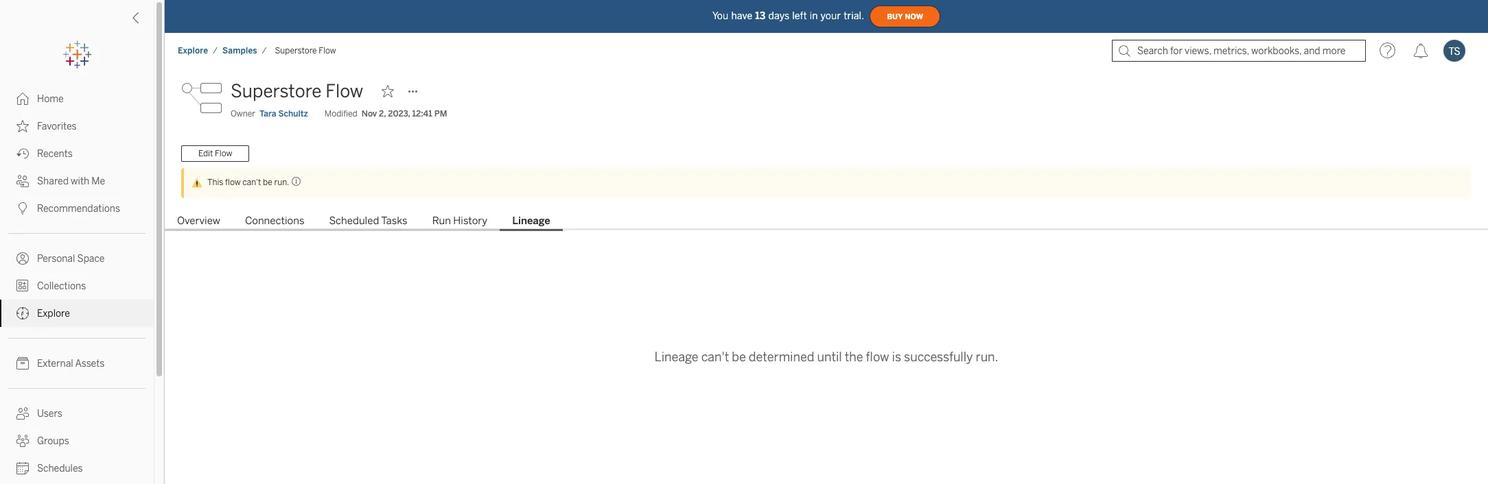 Task type: describe. For each thing, give the bounding box(es) containing it.
navigation panel element
[[0, 41, 154, 485]]

0 horizontal spatial can't
[[243, 178, 261, 187]]

buy
[[887, 12, 903, 21]]

superstore flow main content
[[165, 69, 1488, 485]]

run history
[[432, 215, 488, 227]]

flow run requirements:
the flow must have at least one output step. image
[[289, 176, 302, 187]]

home
[[37, 93, 64, 105]]

have
[[731, 10, 753, 22]]

this
[[207, 178, 223, 187]]

buy now button
[[870, 5, 941, 27]]

until
[[817, 350, 842, 365]]

1 vertical spatial flow
[[866, 350, 889, 365]]

nov
[[362, 109, 377, 119]]

left
[[792, 10, 807, 22]]

collections link
[[0, 273, 154, 300]]

recommendations link
[[0, 195, 154, 222]]

history
[[453, 215, 488, 227]]

recommendations
[[37, 203, 120, 215]]

edit flow
[[198, 149, 232, 159]]

1 vertical spatial be
[[732, 350, 746, 365]]

with
[[71, 176, 89, 187]]

trial.
[[844, 10, 864, 22]]

successfully
[[904, 350, 973, 365]]

users link
[[0, 400, 154, 428]]

2 / from the left
[[262, 46, 267, 56]]

personal space
[[37, 253, 105, 265]]

shared
[[37, 176, 69, 187]]

0 vertical spatial superstore
[[275, 46, 317, 56]]

scheduled
[[329, 215, 379, 227]]

superstore inside main content
[[231, 80, 322, 102]]

tasks
[[381, 215, 408, 227]]

lineage for lineage
[[512, 215, 550, 227]]

1 vertical spatial flow
[[326, 80, 363, 102]]

days
[[768, 10, 790, 22]]

you
[[713, 10, 729, 22]]

shared with me link
[[0, 168, 154, 195]]

overview
[[177, 215, 220, 227]]

sub-spaces tab list
[[165, 213, 1488, 231]]

this flow can't be run.
[[207, 178, 289, 187]]

superstore flow inside superstore flow main content
[[231, 80, 363, 102]]

groups link
[[0, 428, 154, 455]]

samples link
[[222, 45, 258, 56]]

home link
[[0, 85, 154, 113]]

lineage for lineage can't be determined until the flow is successfully run.
[[655, 350, 699, 365]]

pm
[[434, 109, 447, 119]]

1 horizontal spatial can't
[[701, 350, 729, 365]]

schultz
[[278, 109, 308, 119]]

edit flow button
[[181, 146, 249, 162]]

0 vertical spatial explore link
[[177, 45, 209, 56]]

personal
[[37, 253, 75, 265]]

flow for the superstore flow "element"
[[319, 46, 336, 56]]



Task type: locate. For each thing, give the bounding box(es) containing it.
superstore
[[275, 46, 317, 56], [231, 80, 322, 102]]

modified
[[325, 109, 357, 119]]

1 vertical spatial lineage
[[655, 350, 699, 365]]

samples
[[222, 46, 257, 56]]

0 horizontal spatial run.
[[274, 178, 289, 187]]

run
[[432, 215, 451, 227]]

lineage
[[512, 215, 550, 227], [655, 350, 699, 365]]

/
[[213, 46, 218, 56], [262, 46, 267, 56]]

0 vertical spatial can't
[[243, 178, 261, 187]]

connections
[[245, 215, 304, 227]]

modified nov 2, 2023, 12:41 pm
[[325, 109, 447, 119]]

can't
[[243, 178, 261, 187], [701, 350, 729, 365]]

explore
[[178, 46, 208, 56], [37, 308, 70, 320]]

favorites link
[[0, 113, 154, 140]]

0 vertical spatial lineage
[[512, 215, 550, 227]]

1 horizontal spatial lineage
[[655, 350, 699, 365]]

recents
[[37, 148, 73, 160]]

/ left samples
[[213, 46, 218, 56]]

2023,
[[388, 109, 410, 119]]

1 vertical spatial superstore
[[231, 80, 322, 102]]

be left "determined"
[[732, 350, 746, 365]]

in
[[810, 10, 818, 22]]

your
[[821, 10, 841, 22]]

0 vertical spatial explore
[[178, 46, 208, 56]]

explore down collections on the left bottom of page
[[37, 308, 70, 320]]

0 horizontal spatial flow
[[225, 178, 241, 187]]

flow
[[319, 46, 336, 56], [326, 80, 363, 102], [215, 149, 232, 159]]

0 horizontal spatial explore link
[[0, 300, 154, 327]]

0 vertical spatial run.
[[274, 178, 289, 187]]

1 vertical spatial can't
[[701, 350, 729, 365]]

main navigation. press the up and down arrow keys to access links. element
[[0, 85, 154, 485]]

superstore up owner tara schultz
[[231, 80, 322, 102]]

flow right this
[[225, 178, 241, 187]]

now
[[905, 12, 923, 21]]

2,
[[379, 109, 386, 119]]

is
[[892, 350, 901, 365]]

can't right this
[[243, 178, 261, 187]]

0 horizontal spatial lineage
[[512, 215, 550, 227]]

1 horizontal spatial /
[[262, 46, 267, 56]]

explore link down collections on the left bottom of page
[[0, 300, 154, 327]]

explore link
[[177, 45, 209, 56], [0, 300, 154, 327]]

1 horizontal spatial explore link
[[177, 45, 209, 56]]

you have 13 days left in your trial.
[[713, 10, 864, 22]]

0 vertical spatial flow
[[319, 46, 336, 56]]

flow left is
[[866, 350, 889, 365]]

superstore right samples "link"
[[275, 46, 317, 56]]

1 horizontal spatial run.
[[976, 350, 998, 365]]

explore link left samples
[[177, 45, 209, 56]]

flow for edit flow button
[[215, 149, 232, 159]]

external assets link
[[0, 350, 154, 378]]

collections
[[37, 281, 86, 292]]

explore for explore
[[37, 308, 70, 320]]

superstore flow
[[275, 46, 336, 56], [231, 80, 363, 102]]

be left 'flow run requirements:
the flow must have at least one output step.' image
[[263, 178, 272, 187]]

run. right successfully
[[976, 350, 998, 365]]

lineage can't be determined until the flow is successfully run.
[[655, 350, 998, 365]]

1 horizontal spatial flow
[[866, 350, 889, 365]]

owner
[[231, 109, 255, 119]]

external assets
[[37, 358, 105, 370]]

1 horizontal spatial be
[[732, 350, 746, 365]]

0 horizontal spatial explore
[[37, 308, 70, 320]]

1 vertical spatial superstore flow
[[231, 80, 363, 102]]

me
[[92, 176, 105, 187]]

explore for explore / samples /
[[178, 46, 208, 56]]

can't left "determined"
[[701, 350, 729, 365]]

0 vertical spatial flow
[[225, 178, 241, 187]]

flow inside edit flow button
[[215, 149, 232, 159]]

owner tara schultz
[[231, 109, 308, 119]]

explore inside main navigation. press the up and down arrow keys to access links. element
[[37, 308, 70, 320]]

buy now
[[887, 12, 923, 21]]

run. up connections
[[274, 178, 289, 187]]

tara
[[260, 109, 276, 119]]

shared with me
[[37, 176, 105, 187]]

1 vertical spatial explore
[[37, 308, 70, 320]]

tara schultz link
[[260, 108, 308, 120]]

users
[[37, 408, 62, 420]]

be
[[263, 178, 272, 187], [732, 350, 746, 365]]

1 / from the left
[[213, 46, 218, 56]]

lineage inside sub-spaces tab list
[[512, 215, 550, 227]]

explore left samples
[[178, 46, 208, 56]]

schedules link
[[0, 455, 154, 483]]

0 horizontal spatial be
[[263, 178, 272, 187]]

edit
[[198, 149, 213, 159]]

1 vertical spatial run.
[[976, 350, 998, 365]]

personal space link
[[0, 245, 154, 273]]

explore / samples /
[[178, 46, 267, 56]]

recents link
[[0, 140, 154, 168]]

0 horizontal spatial /
[[213, 46, 218, 56]]

assets
[[75, 358, 105, 370]]

flow
[[225, 178, 241, 187], [866, 350, 889, 365]]

12:41
[[412, 109, 432, 119]]

flow image
[[181, 78, 222, 119]]

0 vertical spatial be
[[263, 178, 272, 187]]

external
[[37, 358, 73, 370]]

/ right samples "link"
[[262, 46, 267, 56]]

schedules
[[37, 463, 83, 475]]

scheduled tasks
[[329, 215, 408, 227]]

Search for views, metrics, workbooks, and more text field
[[1112, 40, 1366, 62]]

1 vertical spatial explore link
[[0, 300, 154, 327]]

0 vertical spatial superstore flow
[[275, 46, 336, 56]]

groups
[[37, 436, 69, 448]]

favorites
[[37, 121, 77, 132]]

the
[[845, 350, 863, 365]]

13
[[755, 10, 766, 22]]

space
[[77, 253, 105, 265]]

superstore flow element
[[271, 46, 340, 56]]

1 horizontal spatial explore
[[178, 46, 208, 56]]

2 vertical spatial flow
[[215, 149, 232, 159]]

determined
[[749, 350, 814, 365]]

run.
[[274, 178, 289, 187], [976, 350, 998, 365]]



Task type: vqa. For each thing, say whether or not it's contained in the screenshot.
Daily corresponding to 9th Schedule icon from the bottom of the page
no



